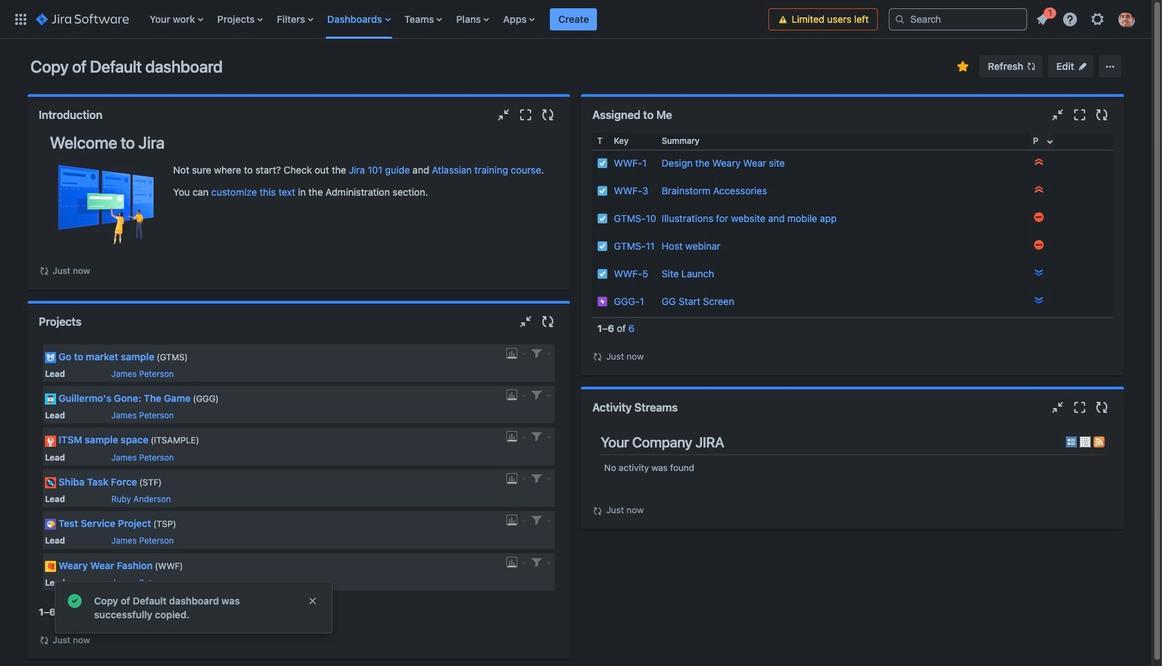 Task type: vqa. For each thing, say whether or not it's contained in the screenshot.
":WAVE:" 'image'
no



Task type: locate. For each thing, give the bounding box(es) containing it.
success image
[[66, 593, 83, 610]]

1 vertical spatial task image
[[598, 213, 609, 224]]

appswitcher icon image
[[12, 11, 29, 27]]

0 vertical spatial task image
[[598, 186, 609, 197]]

1 vertical spatial lowest image
[[1034, 295, 1045, 306]]

banner
[[0, 0, 1153, 39]]

list
[[143, 0, 769, 38], [1031, 5, 1144, 31]]

task image
[[598, 186, 609, 197], [598, 213, 609, 224], [598, 269, 609, 280]]

settings image
[[1090, 11, 1107, 27]]

list item
[[551, 0, 598, 38], [1031, 5, 1057, 30]]

lowest image for epic image
[[1034, 295, 1045, 306]]

task image
[[598, 158, 609, 169], [598, 241, 609, 252]]

2 lowest image from the top
[[1034, 295, 1045, 306]]

0 vertical spatial medium high image
[[1034, 212, 1045, 223]]

task image for first the highest 'image' from the top
[[598, 158, 609, 169]]

last refreshed image
[[39, 266, 50, 277], [593, 352, 604, 363], [593, 506, 604, 517]]

Search field
[[889, 8, 1028, 30]]

alert
[[55, 582, 332, 633]]

0 vertical spatial highest image
[[1034, 156, 1045, 168]]

1 vertical spatial last refreshed image
[[593, 352, 604, 363]]

medium high image
[[1034, 212, 1045, 223], [1034, 240, 1045, 251]]

1 task image from the top
[[598, 186, 609, 197]]

highest image
[[1034, 156, 1045, 168], [1034, 184, 1045, 195]]

1 task image from the top
[[598, 158, 609, 169]]

region
[[39, 133, 560, 279], [593, 133, 1114, 364], [39, 340, 560, 648], [593, 425, 1114, 518]]

2 vertical spatial last refreshed image
[[593, 506, 604, 517]]

lowest image
[[1034, 267, 1045, 278], [1034, 295, 1045, 306]]

epic image
[[598, 296, 609, 307]]

jira software image
[[36, 11, 129, 27], [36, 11, 129, 27]]

None search field
[[889, 8, 1028, 30]]

1 lowest image from the top
[[1034, 267, 1045, 278]]

1 vertical spatial task image
[[598, 241, 609, 252]]

0 vertical spatial task image
[[598, 158, 609, 169]]

1 vertical spatial highest image
[[1034, 184, 1045, 195]]

1 vertical spatial medium high image
[[1034, 240, 1045, 251]]

task image for 2nd medium high icon from the top
[[598, 241, 609, 252]]

star copy of default dashboard image
[[956, 58, 972, 75]]

2 task image from the top
[[598, 241, 609, 252]]

1 medium high image from the top
[[1034, 212, 1045, 223]]

2 vertical spatial task image
[[598, 269, 609, 280]]

1 horizontal spatial list item
[[1031, 5, 1057, 30]]

2 medium high image from the top
[[1034, 240, 1045, 251]]

0 vertical spatial lowest image
[[1034, 267, 1045, 278]]

your profile and settings image
[[1119, 11, 1136, 27]]



Task type: describe. For each thing, give the bounding box(es) containing it.
3 task image from the top
[[598, 269, 609, 280]]

0 horizontal spatial list
[[143, 0, 769, 38]]

primary element
[[8, 0, 769, 38]]

2 highest image from the top
[[1034, 184, 1045, 195]]

help image
[[1063, 11, 1079, 27]]

last refreshed image
[[39, 636, 50, 647]]

list item inside list
[[1031, 5, 1057, 30]]

lowest image for 1st task icon from the bottom of the page
[[1034, 267, 1045, 278]]

0 vertical spatial last refreshed image
[[39, 266, 50, 277]]

1 horizontal spatial list
[[1031, 5, 1144, 31]]

1 highest image from the top
[[1034, 156, 1045, 168]]

dismiss image
[[307, 596, 318, 607]]

2 task image from the top
[[598, 213, 609, 224]]

more dashboard actions image
[[1103, 58, 1119, 75]]

notifications image
[[1035, 11, 1051, 27]]

search image
[[895, 13, 906, 25]]

0 horizontal spatial list item
[[551, 0, 598, 38]]



